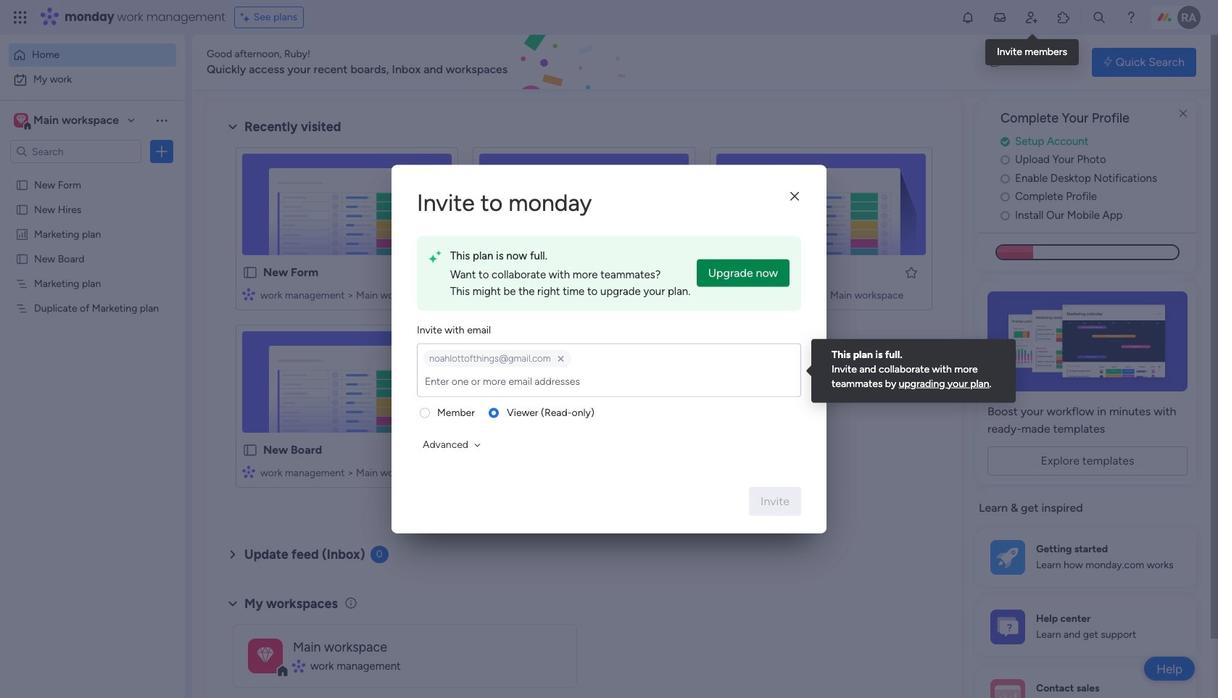 Task type: vqa. For each thing, say whether or not it's contained in the screenshot.
the monday marketplace image on the top of the page
yes



Task type: locate. For each thing, give the bounding box(es) containing it.
2 circle o image from the top
[[1001, 210, 1010, 221]]

1 horizontal spatial component image
[[293, 660, 305, 673]]

dapulse x slim image
[[1175, 105, 1192, 123]]

1 vertical spatial circle o image
[[1001, 192, 1010, 203]]

public board image
[[15, 178, 29, 191], [15, 202, 29, 216], [479, 265, 495, 281], [717, 265, 733, 281]]

close recently visited image
[[224, 118, 242, 136]]

workspace image
[[16, 112, 26, 128]]

0 vertical spatial option
[[9, 44, 176, 67]]

0 vertical spatial circle o image
[[1001, 173, 1010, 184]]

1 vertical spatial circle o image
[[1001, 210, 1010, 221]]

ruby anderson image
[[1178, 6, 1201, 29]]

upgrade stars new image
[[429, 248, 442, 267]]

1 horizontal spatial component image
[[479, 288, 493, 301]]

0 vertical spatial circle o image
[[1001, 155, 1010, 166]]

1 circle o image from the top
[[1001, 173, 1010, 184]]

component image
[[479, 288, 493, 301], [242, 465, 255, 478]]

list box
[[0, 169, 185, 516]]

check circle image
[[1001, 136, 1010, 147]]

0 horizontal spatial add to favorites image
[[430, 265, 445, 280]]

public board image for add to favorites image
[[242, 442, 258, 458]]

component image for first add to favorites icon from right
[[717, 288, 730, 301]]

templates image image
[[992, 292, 1184, 392]]

getting started element
[[979, 529, 1197, 587]]

search everything image
[[1092, 10, 1107, 25]]

0 horizontal spatial component image
[[242, 465, 255, 478]]

public board image
[[15, 252, 29, 265], [242, 265, 258, 281], [242, 442, 258, 458]]

0 horizontal spatial component image
[[242, 288, 255, 301]]

2 add to favorites image from the left
[[904, 265, 919, 280]]

remove noahlottofthings@gmail.com image
[[558, 355, 564, 363]]

component image
[[242, 288, 255, 301], [717, 288, 730, 301], [293, 660, 305, 673]]

1 vertical spatial component image
[[242, 465, 255, 478]]

workspace selection element
[[14, 112, 121, 131]]

open update feed (inbox) image
[[224, 546, 242, 564]]

1 add to favorites image from the left
[[430, 265, 445, 280]]

workspace image
[[14, 112, 28, 128], [248, 639, 283, 673], [257, 643, 274, 669]]

1 vertical spatial option
[[9, 68, 176, 91]]

2 circle o image from the top
[[1001, 192, 1010, 203]]

circle o image
[[1001, 173, 1010, 184], [1001, 210, 1010, 221]]

Search in workspace field
[[30, 143, 121, 160]]

0 element
[[370, 546, 388, 564]]

notifications image
[[961, 10, 976, 25]]

1 horizontal spatial add to favorites image
[[904, 265, 919, 280]]

option
[[9, 44, 176, 67], [9, 68, 176, 91], [0, 172, 185, 174]]

2 horizontal spatial component image
[[717, 288, 730, 301]]

add to favorites image
[[430, 443, 445, 457]]

add to favorites image
[[430, 265, 445, 280], [904, 265, 919, 280]]

circle o image
[[1001, 155, 1010, 166], [1001, 192, 1010, 203]]



Task type: describe. For each thing, give the bounding box(es) containing it.
select product image
[[13, 10, 28, 25]]

update feed image
[[993, 10, 1007, 25]]

v2 user feedback image
[[991, 54, 1002, 70]]

public board image for second add to favorites icon from right
[[242, 265, 258, 281]]

help image
[[1124, 10, 1139, 25]]

0 vertical spatial component image
[[479, 288, 493, 301]]

quick search results list box
[[224, 136, 944, 506]]

component image for second add to favorites icon from right
[[242, 288, 255, 301]]

invite members image
[[1025, 10, 1039, 25]]

v2 bolt switch image
[[1104, 54, 1113, 70]]

2 vertical spatial option
[[0, 172, 185, 174]]

help center element
[[979, 598, 1197, 656]]

see plans image
[[241, 9, 254, 25]]

angle down image
[[474, 440, 481, 450]]

close image
[[791, 191, 799, 202]]

monday marketplace image
[[1057, 10, 1071, 25]]

close my workspaces image
[[224, 595, 242, 613]]

public dashboard image
[[15, 227, 29, 241]]

contact sales element
[[979, 668, 1197, 698]]

1 circle o image from the top
[[1001, 155, 1010, 166]]

Enter one or more email addresses text field
[[421, 368, 798, 397]]



